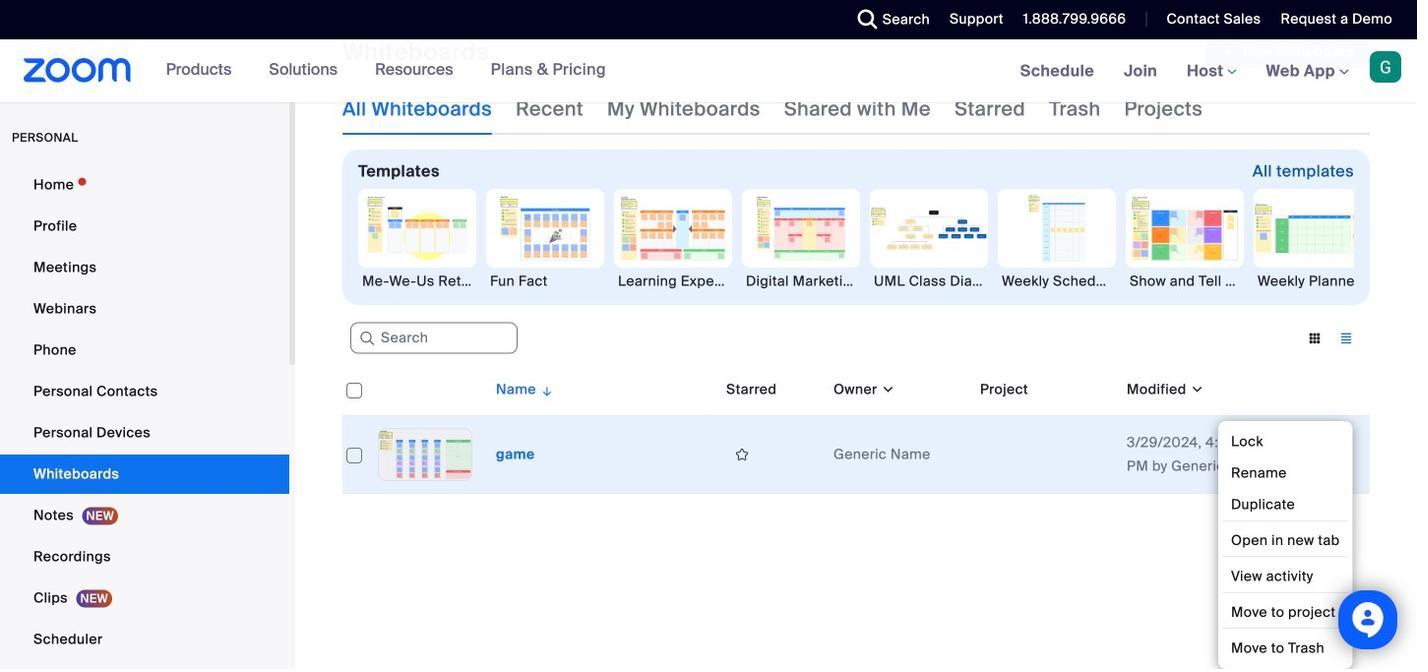 Task type: describe. For each thing, give the bounding box(es) containing it.
uml class diagram element
[[870, 272, 988, 291]]

game, modified at mar 29, 2024 by generic name, link image
[[378, 428, 473, 481]]

weekly schedule element
[[998, 272, 1116, 291]]

show and tell with a twist element
[[1126, 272, 1244, 291]]

me-we-us retrospective element
[[358, 272, 476, 291]]

arrow down image
[[536, 378, 555, 402]]

fun fact element
[[486, 272, 604, 291]]

profile picture image
[[1370, 51, 1402, 83]]

tabs of all whiteboard page tab list
[[343, 84, 1203, 135]]

Search text field
[[350, 323, 518, 354]]



Task type: locate. For each thing, give the bounding box(es) containing it.
personal menu menu
[[0, 165, 289, 669]]

product information navigation
[[151, 39, 621, 102]]

meetings navigation
[[1006, 39, 1418, 104]]

grid mode, not selected image
[[1299, 330, 1331, 347]]

digital marketing canvas element
[[742, 272, 860, 291]]

weekly planner element
[[1254, 272, 1372, 291]]

more options for game image
[[1321, 446, 1353, 464]]

game element
[[496, 445, 535, 464]]

thumbnail of game image
[[379, 429, 472, 480]]

application
[[1206, 36, 1370, 68], [343, 364, 1370, 494]]

banner
[[0, 39, 1418, 104]]

1 vertical spatial application
[[343, 364, 1370, 494]]

down image
[[878, 380, 896, 400]]

learning experience canvas element
[[614, 272, 732, 291]]

click to star the whiteboard game image
[[726, 446, 758, 464]]

cell inside application
[[973, 416, 1119, 494]]

0 vertical spatial application
[[1206, 36, 1370, 68]]

list mode, selected image
[[1331, 330, 1362, 347]]

cell
[[973, 416, 1119, 494]]

zoom logo image
[[24, 58, 132, 83]]



Task type: vqa. For each thing, say whether or not it's contained in the screenshot.
of inside A local direct dial number and unlimited domestic calling is included for each license. Any calls outside the calling area would be toll calls, or you can also add on unlimited International calling if your business requires a high volume of calls between countries. (Companies that do not require individual direct dial numbers may elect to go with the Zoom Phone Pro license.)
no



